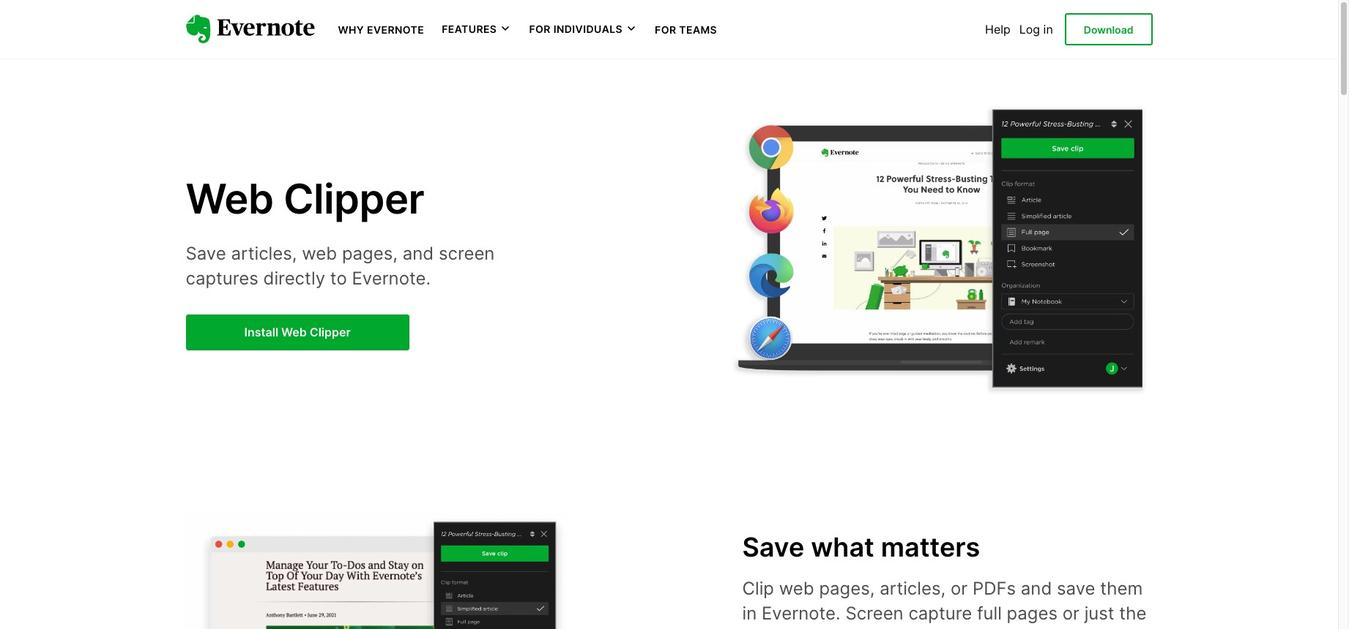 Task type: describe. For each thing, give the bounding box(es) containing it.
parts
[[742, 628, 785, 630]]

web inside clip web pages, articles, or pdfs and save them in evernote. screen capture full pages or just the parts you want—without distracting ads a
[[779, 579, 814, 600]]

features button
[[442, 22, 511, 36]]

evernote. inside clip web pages, articles, or pdfs and save them in evernote. screen capture full pages or just the parts you want—without distracting ads a
[[762, 603, 841, 624]]

save what matters
[[742, 532, 980, 564]]

evernote logo image
[[186, 15, 315, 44]]

ads
[[1045, 628, 1075, 630]]

help link
[[985, 22, 1011, 37]]

download link
[[1065, 13, 1152, 46]]

evernote
[[367, 23, 424, 36]]

directly
[[263, 268, 325, 289]]

why
[[338, 23, 364, 36]]

in inside clip web pages, articles, or pdfs and save them in evernote. screen capture full pages or just the parts you want—without distracting ads a
[[742, 603, 757, 624]]

web clipper
[[186, 175, 424, 224]]

want—without
[[825, 628, 946, 630]]

the
[[1119, 603, 1147, 624]]

web inside save articles, web pages, and screen captures directly to evernote.
[[302, 244, 337, 265]]

save articles, web pages, and screen captures directly to evernote.
[[186, 244, 495, 289]]

why evernote
[[338, 23, 424, 36]]

save for save articles, web pages, and screen captures directly to evernote.
[[186, 244, 226, 265]]

why evernote link
[[338, 22, 424, 37]]

pages, inside clip web pages, articles, or pdfs and save them in evernote. screen capture full pages or just the parts you want—without distracting ads a
[[819, 579, 875, 600]]

install web clipper
[[244, 325, 351, 340]]

you
[[790, 628, 821, 630]]

for teams
[[655, 23, 717, 36]]

articles, inside clip web pages, articles, or pdfs and save them in evernote. screen capture full pages or just the parts you want—without distracting ads a
[[880, 579, 946, 600]]

0 vertical spatial clipper
[[283, 175, 424, 224]]

save for save what matters
[[742, 532, 804, 564]]

help
[[985, 22, 1011, 37]]

screen
[[439, 244, 495, 265]]

evernote. inside save articles, web pages, and screen captures directly to evernote.
[[352, 268, 431, 289]]

pages
[[1007, 603, 1058, 624]]

for for for teams
[[655, 23, 676, 36]]

0 horizontal spatial or
[[951, 579, 968, 600]]



Task type: vqa. For each thing, say whether or not it's contained in the screenshot.
Individuals at the top
yes



Task type: locate. For each thing, give the bounding box(es) containing it.
1 vertical spatial and
[[1021, 579, 1052, 600]]

1 horizontal spatial and
[[1021, 579, 1052, 600]]

articles, inside save articles, web pages, and screen captures directly to evernote.
[[231, 244, 297, 265]]

what
[[811, 532, 874, 564]]

0 vertical spatial or
[[951, 579, 968, 600]]

distracting
[[951, 628, 1040, 630]]

1 vertical spatial pages,
[[819, 579, 875, 600]]

for left "individuals"
[[529, 23, 551, 35]]

0 vertical spatial and
[[403, 244, 434, 265]]

in up parts at the right of page
[[742, 603, 757, 624]]

evernote. up the you
[[762, 603, 841, 624]]

screen
[[846, 603, 904, 624]]

web
[[302, 244, 337, 265], [779, 579, 814, 600]]

0 vertical spatial articles,
[[231, 244, 297, 265]]

save anything with evernote webclipper image
[[186, 515, 567, 630]]

pdfs
[[973, 579, 1016, 600]]

0 vertical spatial web
[[302, 244, 337, 265]]

for individuals button
[[529, 22, 637, 36]]

and up pages
[[1021, 579, 1052, 600]]

1 horizontal spatial evernote.
[[762, 603, 841, 624]]

web right clip
[[779, 579, 814, 600]]

articles,
[[231, 244, 297, 265], [880, 579, 946, 600]]

0 horizontal spatial evernote.
[[352, 268, 431, 289]]

1 vertical spatial articles,
[[880, 579, 946, 600]]

clip web pages, articles, or pdfs and save them in evernote. screen capture full pages or just the parts you want—without distracting ads a
[[742, 579, 1147, 630]]

matters
[[881, 532, 980, 564]]

0 horizontal spatial in
[[742, 603, 757, 624]]

evernote webclipper showcase image
[[719, 105, 1152, 421]]

for for for individuals
[[529, 23, 551, 35]]

or up ads
[[1062, 603, 1080, 624]]

to
[[330, 268, 347, 289]]

evernote.
[[352, 268, 431, 289], [762, 603, 841, 624]]

save inside save articles, web pages, and screen captures directly to evernote.
[[186, 244, 226, 265]]

0 vertical spatial save
[[186, 244, 226, 265]]

full
[[977, 603, 1002, 624]]

in
[[1043, 22, 1053, 37], [742, 603, 757, 624]]

1 horizontal spatial or
[[1062, 603, 1080, 624]]

download
[[1084, 23, 1133, 36]]

install
[[244, 325, 278, 340]]

1 horizontal spatial articles,
[[880, 579, 946, 600]]

0 vertical spatial web
[[186, 175, 274, 224]]

captures
[[186, 268, 258, 289]]

pages, up screen in the bottom right of the page
[[819, 579, 875, 600]]

clip
[[742, 579, 774, 600]]

individuals
[[553, 23, 623, 35]]

clipper down to
[[310, 325, 351, 340]]

1 vertical spatial save
[[742, 532, 804, 564]]

1 horizontal spatial in
[[1043, 22, 1053, 37]]

for left teams
[[655, 23, 676, 36]]

or up capture
[[951, 579, 968, 600]]

for inside button
[[529, 23, 551, 35]]

save
[[186, 244, 226, 265], [742, 532, 804, 564]]

for individuals
[[529, 23, 623, 35]]

1 vertical spatial evernote.
[[762, 603, 841, 624]]

0 vertical spatial pages,
[[342, 244, 398, 265]]

1 horizontal spatial for
[[655, 23, 676, 36]]

save up captures
[[186, 244, 226, 265]]

and inside save articles, web pages, and screen captures directly to evernote.
[[403, 244, 434, 265]]

evernote. right to
[[352, 268, 431, 289]]

1 horizontal spatial save
[[742, 532, 804, 564]]

0 horizontal spatial web
[[302, 244, 337, 265]]

clipper
[[283, 175, 424, 224], [310, 325, 351, 340]]

for
[[529, 23, 551, 35], [655, 23, 676, 36]]

0 horizontal spatial web
[[186, 175, 274, 224]]

log in
[[1019, 22, 1053, 37]]

pages, inside save articles, web pages, and screen captures directly to evernote.
[[342, 244, 398, 265]]

1 vertical spatial or
[[1062, 603, 1080, 624]]

clipper up save articles, web pages, and screen captures directly to evernote.
[[283, 175, 424, 224]]

log
[[1019, 22, 1040, 37]]

web up to
[[302, 244, 337, 265]]

save
[[1057, 579, 1095, 600]]

0 horizontal spatial save
[[186, 244, 226, 265]]

0 horizontal spatial pages,
[[342, 244, 398, 265]]

1 horizontal spatial web
[[779, 579, 814, 600]]

log in link
[[1019, 22, 1053, 37]]

pages,
[[342, 244, 398, 265], [819, 579, 875, 600]]

0 horizontal spatial and
[[403, 244, 434, 265]]

1 vertical spatial clipper
[[310, 325, 351, 340]]

install web clipper link
[[186, 315, 409, 351]]

save up clip
[[742, 532, 804, 564]]

1 vertical spatial web
[[779, 579, 814, 600]]

1 horizontal spatial pages,
[[819, 579, 875, 600]]

1 horizontal spatial web
[[281, 325, 307, 340]]

0 vertical spatial in
[[1043, 22, 1053, 37]]

just
[[1084, 603, 1114, 624]]

0 horizontal spatial for
[[529, 23, 551, 35]]

0 horizontal spatial articles,
[[231, 244, 297, 265]]

articles, up capture
[[880, 579, 946, 600]]

articles, up directly
[[231, 244, 297, 265]]

and inside clip web pages, articles, or pdfs and save them in evernote. screen capture full pages or just the parts you want—without distracting ads a
[[1021, 579, 1052, 600]]

features
[[442, 23, 497, 35]]

and left screen
[[403, 244, 434, 265]]

0 vertical spatial evernote.
[[352, 268, 431, 289]]

1 vertical spatial web
[[281, 325, 307, 340]]

pages, up to
[[342, 244, 398, 265]]

web
[[186, 175, 274, 224], [281, 325, 307, 340]]

them
[[1100, 579, 1143, 600]]

and
[[403, 244, 434, 265], [1021, 579, 1052, 600]]

capture
[[908, 603, 972, 624]]

in right 'log'
[[1043, 22, 1053, 37]]

or
[[951, 579, 968, 600], [1062, 603, 1080, 624]]

teams
[[679, 23, 717, 36]]

for teams link
[[655, 22, 717, 37]]

1 vertical spatial in
[[742, 603, 757, 624]]



